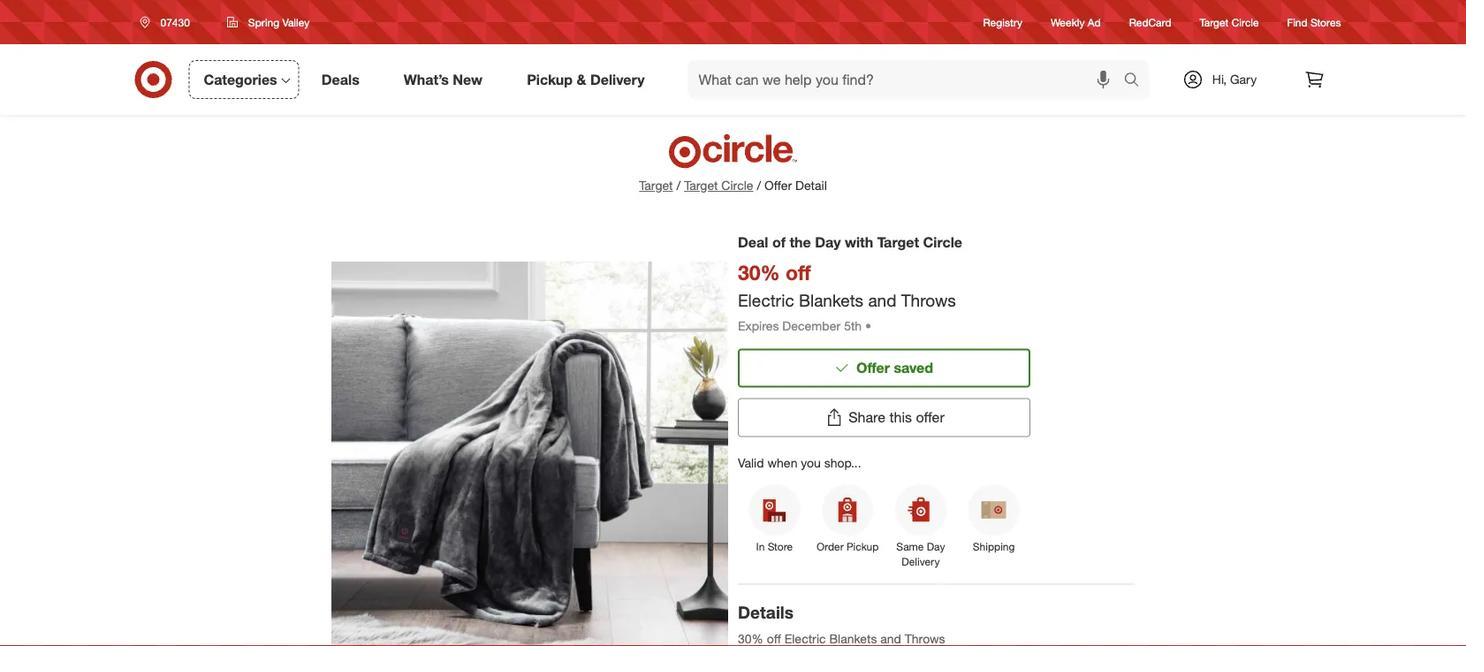 Task type: describe. For each thing, give the bounding box(es) containing it.
what's
[[404, 71, 449, 88]]

1 / from the left
[[677, 178, 681, 193]]

offer saved button
[[738, 349, 1031, 388]]

order pickup
[[817, 540, 879, 553]]

store
[[768, 540, 793, 553]]

saved
[[894, 359, 934, 377]]

spring valley button
[[216, 6, 321, 38]]

&
[[577, 71, 587, 88]]

deal of the day with target circle
[[738, 233, 963, 251]]

categories link
[[189, 60, 299, 99]]

new
[[453, 71, 483, 88]]

spring valley
[[248, 15, 310, 29]]

target up the hi,
[[1200, 15, 1229, 29]]

ad
[[1088, 15, 1101, 29]]

target circle
[[1200, 15, 1259, 29]]

hi,
[[1213, 72, 1227, 87]]

redcard
[[1130, 15, 1172, 29]]

in
[[756, 540, 765, 553]]

•
[[865, 318, 872, 333]]

share this offer
[[849, 409, 945, 426]]

share this offer button
[[738, 398, 1031, 437]]

target right with
[[878, 233, 919, 251]]

when
[[768, 455, 798, 470]]

weekly ad
[[1051, 15, 1101, 29]]

target right target link
[[684, 178, 718, 193]]

december
[[783, 318, 841, 333]]

spring
[[248, 15, 280, 29]]

target circle logo image
[[666, 133, 800, 170]]

valid
[[738, 455, 764, 470]]

deals
[[322, 71, 360, 88]]

find stores
[[1288, 15, 1342, 29]]

order
[[817, 540, 844, 553]]

same day delivery
[[897, 540, 945, 569]]

what's new link
[[389, 60, 505, 99]]

blankets
[[799, 290, 864, 310]]

of
[[773, 233, 786, 251]]

search button
[[1116, 60, 1159, 103]]

the
[[790, 233, 811, 251]]

deal
[[738, 233, 769, 251]]

off
[[786, 260, 811, 285]]

registry
[[984, 15, 1023, 29]]

deals link
[[307, 60, 382, 99]]

30% off electric blankets and throws expires december 5th •
[[738, 260, 956, 333]]

07430
[[160, 15, 190, 29]]

what's new
[[404, 71, 483, 88]]

valid when you shop...
[[738, 455, 862, 470]]

2 / from the left
[[757, 178, 761, 193]]

delivery for &
[[590, 71, 645, 88]]

30%
[[738, 260, 780, 285]]

offer inside button
[[857, 359, 890, 377]]

find
[[1288, 15, 1308, 29]]

target / target circle / offer detail
[[639, 178, 827, 193]]

share
[[849, 409, 886, 426]]

2 vertical spatial circle
[[923, 233, 963, 251]]



Task type: locate. For each thing, give the bounding box(es) containing it.
shipping
[[973, 540, 1015, 553]]

circle
[[1232, 15, 1259, 29], [722, 178, 754, 193], [923, 233, 963, 251]]

you
[[801, 455, 821, 470]]

0 horizontal spatial day
[[815, 233, 841, 251]]

circle up throws
[[923, 233, 963, 251]]

/
[[677, 178, 681, 193], [757, 178, 761, 193]]

offer
[[765, 178, 792, 193], [857, 359, 890, 377]]

1 horizontal spatial offer
[[857, 359, 890, 377]]

offer
[[916, 409, 945, 426]]

same
[[897, 540, 924, 553]]

hi, gary
[[1213, 72, 1257, 87]]

1 horizontal spatial circle
[[923, 233, 963, 251]]

expires
[[738, 318, 779, 333]]

find stores link
[[1288, 15, 1342, 30]]

offer saved
[[857, 359, 934, 377]]

target circle button
[[684, 177, 754, 194]]

delivery
[[590, 71, 645, 88], [902, 555, 940, 569]]

delivery inside 'same day delivery'
[[902, 555, 940, 569]]

1 horizontal spatial delivery
[[902, 555, 940, 569]]

target link
[[639, 178, 673, 193]]

circle down target circle logo
[[722, 178, 754, 193]]

stores
[[1311, 15, 1342, 29]]

/ right target link
[[677, 178, 681, 193]]

1 horizontal spatial /
[[757, 178, 761, 193]]

day inside 'same day delivery'
[[927, 540, 945, 553]]

target circle link down target circle logo
[[684, 177, 754, 194]]

0 horizontal spatial /
[[677, 178, 681, 193]]

pickup & delivery
[[527, 71, 645, 88]]

pickup & delivery link
[[512, 60, 667, 99]]

/ right target circle button
[[757, 178, 761, 193]]

0 horizontal spatial circle
[[722, 178, 754, 193]]

pickup
[[527, 71, 573, 88], [847, 540, 879, 553]]

delivery for day
[[902, 555, 940, 569]]

delivery down same
[[902, 555, 940, 569]]

0 vertical spatial delivery
[[590, 71, 645, 88]]

this
[[890, 409, 912, 426]]

target circle link
[[1200, 15, 1259, 30], [684, 177, 754, 194]]

offer left detail
[[765, 178, 792, 193]]

5th
[[844, 318, 862, 333]]

0 vertical spatial day
[[815, 233, 841, 251]]

1 vertical spatial circle
[[722, 178, 754, 193]]

1 vertical spatial target circle link
[[684, 177, 754, 194]]

search
[[1116, 73, 1159, 90]]

0 horizontal spatial offer
[[765, 178, 792, 193]]

target left target circle button
[[639, 178, 673, 193]]

target
[[1200, 15, 1229, 29], [639, 178, 673, 193], [684, 178, 718, 193], [878, 233, 919, 251]]

1 horizontal spatial pickup
[[847, 540, 879, 553]]

weekly
[[1051, 15, 1085, 29]]

0 horizontal spatial pickup
[[527, 71, 573, 88]]

details
[[738, 602, 794, 623]]

detail
[[796, 178, 827, 193]]

valley
[[282, 15, 310, 29]]

day right 'the' at the top right
[[815, 233, 841, 251]]

0 vertical spatial pickup
[[527, 71, 573, 88]]

1 vertical spatial delivery
[[902, 555, 940, 569]]

and
[[868, 290, 897, 310]]

pickup right order
[[847, 540, 879, 553]]

categories
[[204, 71, 277, 88]]

1 vertical spatial offer
[[857, 359, 890, 377]]

redcard link
[[1130, 15, 1172, 30]]

electric
[[738, 290, 794, 310]]

registry link
[[984, 15, 1023, 30]]

1 horizontal spatial day
[[927, 540, 945, 553]]

offer left saved
[[857, 359, 890, 377]]

day right same
[[927, 540, 945, 553]]

with
[[845, 233, 874, 251]]

1 horizontal spatial target circle link
[[1200, 15, 1259, 30]]

What can we help you find? suggestions appear below search field
[[688, 60, 1128, 99]]

1 vertical spatial pickup
[[847, 540, 879, 553]]

0 vertical spatial offer
[[765, 178, 792, 193]]

weekly ad link
[[1051, 15, 1101, 30]]

pickup left &
[[527, 71, 573, 88]]

throws
[[901, 290, 956, 310]]

0 vertical spatial target circle link
[[1200, 15, 1259, 30]]

1 vertical spatial day
[[927, 540, 945, 553]]

0 horizontal spatial delivery
[[590, 71, 645, 88]]

07430 button
[[129, 6, 209, 38]]

2 horizontal spatial circle
[[1232, 15, 1259, 29]]

gary
[[1231, 72, 1257, 87]]

in store
[[756, 540, 793, 553]]

delivery right &
[[590, 71, 645, 88]]

0 horizontal spatial target circle link
[[684, 177, 754, 194]]

circle left find
[[1232, 15, 1259, 29]]

shop...
[[825, 455, 862, 470]]

0 vertical spatial circle
[[1232, 15, 1259, 29]]

target circle link up the hi, gary
[[1200, 15, 1259, 30]]

day
[[815, 233, 841, 251], [927, 540, 945, 553]]



Task type: vqa. For each thing, say whether or not it's contained in the screenshot.
the gifts
no



